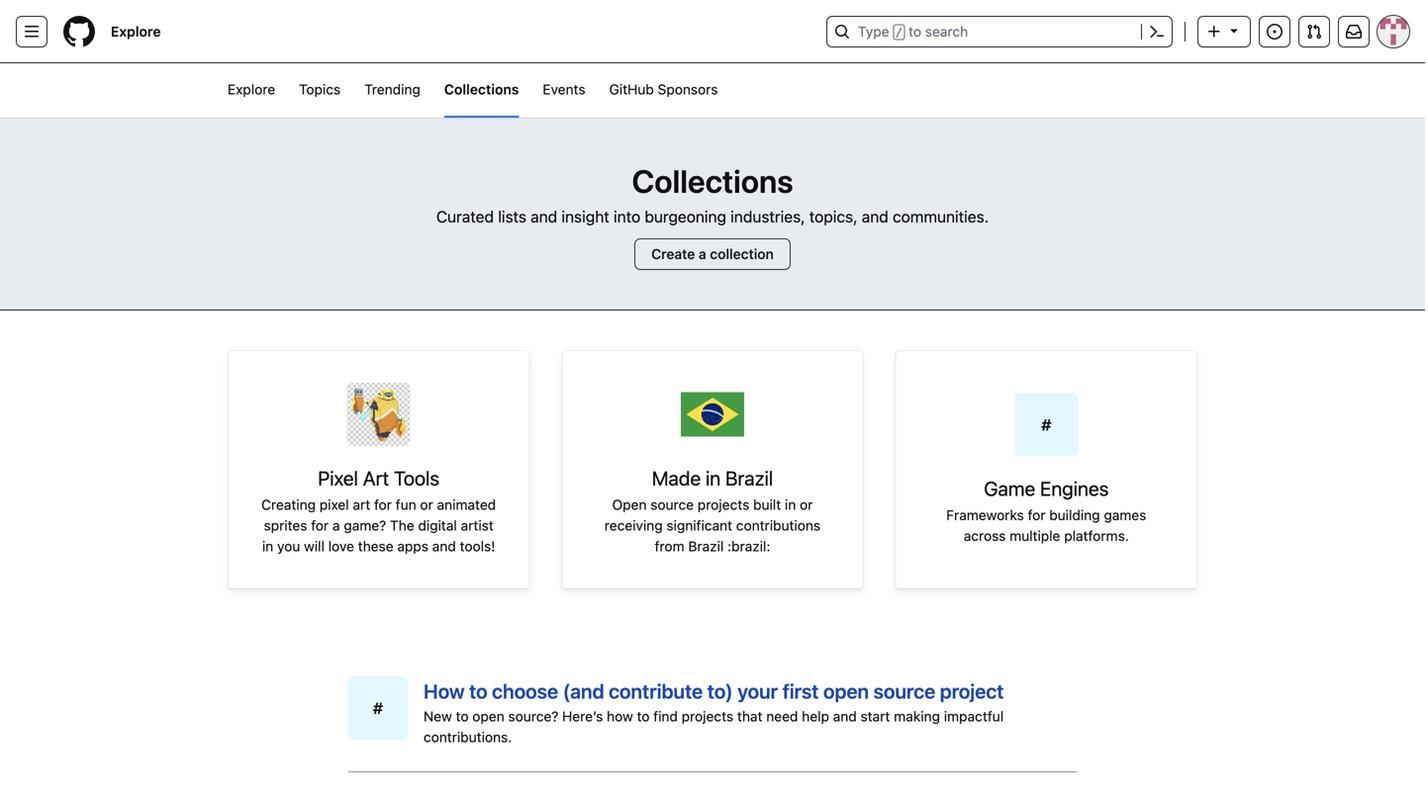 Task type: locate. For each thing, give the bounding box(es) containing it.
sponsors
[[658, 81, 718, 98]]

notifications image
[[1346, 24, 1362, 40]]

collections left events
[[444, 81, 519, 98]]

0 vertical spatial explore
[[111, 23, 161, 40]]

pixel art tools image
[[347, 383, 411, 446]]

and
[[531, 207, 558, 226], [862, 207, 889, 226], [432, 539, 456, 555], [833, 709, 857, 725]]

engines
[[1041, 477, 1109, 500]]

1 horizontal spatial or
[[800, 497, 813, 513]]

0 horizontal spatial brazil
[[688, 539, 724, 555]]

game?
[[344, 518, 386, 534]]

0 vertical spatial brazil
[[726, 467, 773, 490]]

events
[[543, 81, 586, 98]]

or inside pixel art tools creating pixel art for fun or animated sprites for a game? the digital artist in you will love these apps and tools!
[[420, 497, 433, 513]]

1 horizontal spatial explore link
[[228, 63, 275, 118]]

explore
[[111, 23, 161, 40], [228, 81, 275, 98]]

in right built
[[785, 497, 796, 513]]

to right how
[[469, 680, 488, 703]]

type / to search
[[858, 23, 968, 40]]

that
[[737, 709, 763, 725]]

for up will
[[311, 518, 329, 534]]

1 vertical spatial explore link
[[228, 63, 275, 118]]

pixel
[[320, 497, 349, 513]]

1 horizontal spatial a
[[699, 246, 707, 262]]

and right help
[[833, 709, 857, 725]]

open up contributions.
[[473, 709, 505, 725]]

to
[[909, 23, 922, 40], [469, 680, 488, 703], [456, 709, 469, 725], [637, 709, 650, 725]]

0 vertical spatial open
[[824, 680, 869, 703]]

open up "start"
[[824, 680, 869, 703]]

explore link
[[103, 16, 169, 48], [228, 63, 275, 118]]

art
[[363, 467, 389, 490]]

explore link left topics "link"
[[228, 63, 275, 118]]

multiple
[[1010, 528, 1061, 544]]

0 vertical spatial a
[[699, 246, 707, 262]]

will
[[304, 539, 325, 555]]

collections
[[444, 81, 519, 98], [632, 162, 794, 200]]

source down made at the bottom left
[[651, 497, 694, 513]]

insight
[[562, 207, 610, 226]]

from
[[655, 539, 685, 555]]

a right "create"
[[699, 246, 707, 262]]

#
[[1042, 416, 1052, 435], [373, 699, 383, 718]]

a
[[699, 246, 707, 262], [333, 518, 340, 534]]

source?
[[508, 709, 559, 725]]

0 vertical spatial #
[[1042, 416, 1052, 435]]

to left find
[[637, 709, 650, 725]]

how to choose (and contribute to) your first open source project link
[[424, 680, 1004, 703]]

1 vertical spatial collections
[[632, 162, 794, 200]]

collections inside collections curated lists and insight into burgeoning industries, topics, and communities.
[[632, 162, 794, 200]]

projects inside the how to choose (and contribute to) your first open source project new to open source? here's how to find projects that need help and start making impactful contributions.
[[682, 709, 734, 725]]

0 horizontal spatial open
[[473, 709, 505, 725]]

creating
[[261, 497, 316, 513]]

0 vertical spatial explore link
[[103, 16, 169, 48]]

2 horizontal spatial for
[[1028, 507, 1046, 524]]

create
[[652, 246, 695, 262]]

1 horizontal spatial in
[[706, 467, 721, 490]]

brazil up built
[[726, 467, 773, 490]]

in right made at the bottom left
[[706, 467, 721, 490]]

explore right homepage icon
[[111, 23, 161, 40]]

projects
[[698, 497, 750, 513], [682, 709, 734, 725]]

0 horizontal spatial explore link
[[103, 16, 169, 48]]

2 vertical spatial in
[[262, 539, 273, 555]]

trending link
[[364, 63, 421, 118]]

pixel art tools creating pixel art for fun or animated sprites for a game? the digital artist in you will love these apps and tools!
[[261, 467, 496, 555]]

you
[[277, 539, 300, 555]]

0 horizontal spatial source
[[651, 497, 694, 513]]

1 vertical spatial projects
[[682, 709, 734, 725]]

1 horizontal spatial open
[[824, 680, 869, 703]]

1 vertical spatial brazil
[[688, 539, 724, 555]]

0 vertical spatial collections
[[444, 81, 519, 98]]

and down digital
[[432, 539, 456, 555]]

tools
[[394, 467, 440, 490]]

in left you
[[262, 539, 273, 555]]

(and
[[563, 680, 604, 703]]

1 vertical spatial in
[[785, 497, 796, 513]]

to up contributions.
[[456, 709, 469, 725]]

projects inside made in brazil open source projects built in or receiving significant contributions from brazil :brazil:
[[698, 497, 750, 513]]

create a collection
[[652, 246, 774, 262]]

for
[[374, 497, 392, 513], [1028, 507, 1046, 524], [311, 518, 329, 534]]

the
[[390, 518, 414, 534]]

1 vertical spatial explore
[[228, 81, 275, 98]]

help
[[802, 709, 830, 725]]

a down pixel
[[333, 518, 340, 534]]

or up 'contributions'
[[800, 497, 813, 513]]

brazil down significant
[[688, 539, 724, 555]]

for right "art"
[[374, 497, 392, 513]]

1 vertical spatial source
[[874, 680, 936, 703]]

1 horizontal spatial collections
[[632, 162, 794, 200]]

source
[[651, 497, 694, 513], [874, 680, 936, 703]]

collections link
[[444, 63, 519, 118]]

explore link right homepage icon
[[103, 16, 169, 48]]

significant
[[667, 518, 733, 534]]

game engines frameworks for building games across multiple platforms.
[[947, 477, 1147, 544]]

platforms.
[[1064, 528, 1129, 544]]

projects down how to choose (and contribute to) your first open source project link
[[682, 709, 734, 725]]

0 horizontal spatial in
[[262, 539, 273, 555]]

topics link
[[299, 63, 341, 118]]

0 horizontal spatial collections
[[444, 81, 519, 98]]

for inside game engines frameworks for building games across multiple platforms.
[[1028, 507, 1046, 524]]

0 vertical spatial in
[[706, 467, 721, 490]]

2 or from the left
[[800, 497, 813, 513]]

made in brazil open source projects built in or receiving significant contributions from brazil :brazil:
[[605, 467, 821, 555]]

0 vertical spatial source
[[651, 497, 694, 513]]

and inside the how to choose (and contribute to) your first open source project new to open source? here's how to find projects that need help and start making impactful contributions.
[[833, 709, 857, 725]]

0 vertical spatial projects
[[698, 497, 750, 513]]

in
[[706, 467, 721, 490], [785, 497, 796, 513], [262, 539, 273, 555]]

collections curated lists and insight into burgeoning industries, topics, and communities.
[[436, 162, 989, 226]]

1 or from the left
[[420, 497, 433, 513]]

contributions.
[[424, 730, 512, 746]]

open
[[824, 680, 869, 703], [473, 709, 505, 725]]

# up engines
[[1042, 416, 1052, 435]]

explore left 'topics'
[[228, 81, 275, 98]]

for up multiple
[[1028, 507, 1046, 524]]

lists
[[498, 207, 527, 226]]

a inside pixel art tools creating pixel art for fun or animated sprites for a game? the digital artist in you will love these apps and tools!
[[333, 518, 340, 534]]

artist
[[461, 518, 494, 534]]

how to choose (and contribute to) your first open source project new to open source? here's how to find projects that need help and start making impactful contributions.
[[424, 680, 1004, 746]]

1 vertical spatial a
[[333, 518, 340, 534]]

1 vertical spatial #
[[373, 699, 383, 718]]

1 horizontal spatial explore
[[228, 81, 275, 98]]

or inside made in brazil open source projects built in or receiving significant contributions from brazil :brazil:
[[800, 497, 813, 513]]

0 horizontal spatial a
[[333, 518, 340, 534]]

contribute
[[609, 680, 703, 703]]

0 horizontal spatial or
[[420, 497, 433, 513]]

source up making
[[874, 680, 936, 703]]

# left new
[[373, 699, 383, 718]]

find
[[654, 709, 678, 725]]

into
[[614, 207, 641, 226]]

made
[[652, 467, 701, 490]]

projects up significant
[[698, 497, 750, 513]]

1 horizontal spatial source
[[874, 680, 936, 703]]

or right fun
[[420, 497, 433, 513]]

0 horizontal spatial for
[[311, 518, 329, 534]]

brazil
[[726, 467, 773, 490], [688, 539, 724, 555]]

collections up burgeoning
[[632, 162, 794, 200]]

digital
[[418, 518, 457, 534]]

or
[[420, 497, 433, 513], [800, 497, 813, 513]]

events link
[[543, 63, 586, 118]]



Task type: vqa. For each thing, say whether or not it's contained in the screenshot.
the and within the Support for importing Mercurial, Subversion and Team Foundation Version Control (TFVC) repositories will end on April 12, 2024. For more details, see the
no



Task type: describe. For each thing, give the bounding box(es) containing it.
or for brazil
[[800, 497, 813, 513]]

search
[[925, 23, 968, 40]]

git pull request image
[[1307, 24, 1323, 40]]

these
[[358, 539, 394, 555]]

first
[[783, 680, 819, 703]]

to right /
[[909, 23, 922, 40]]

industries,
[[731, 207, 805, 226]]

in inside pixel art tools creating pixel art for fun or animated sprites for a game? the digital artist in you will love these apps and tools!
[[262, 539, 273, 555]]

collections for collections curated lists and insight into burgeoning industries, topics, and communities.
[[632, 162, 794, 200]]

across
[[964, 528, 1006, 544]]

collections for collections
[[444, 81, 519, 98]]

built
[[753, 497, 781, 513]]

create a collection link
[[635, 239, 791, 270]]

and inside pixel art tools creating pixel art for fun or animated sprites for a game? the digital artist in you will love these apps and tools!
[[432, 539, 456, 555]]

to)
[[708, 680, 733, 703]]

1 horizontal spatial for
[[374, 497, 392, 513]]

pixel
[[318, 467, 358, 490]]

how
[[424, 680, 465, 703]]

1 vertical spatial open
[[473, 709, 505, 725]]

project
[[940, 680, 1004, 703]]

how
[[607, 709, 633, 725]]

art
[[353, 497, 370, 513]]

topics
[[299, 81, 341, 98]]

and right 'lists' at the left top
[[531, 207, 558, 226]]

building
[[1050, 507, 1100, 524]]

trending
[[364, 81, 421, 98]]

receiving
[[605, 518, 663, 534]]

love
[[328, 539, 354, 555]]

new
[[424, 709, 452, 725]]

and right topics,
[[862, 207, 889, 226]]

your
[[738, 680, 778, 703]]

apps
[[397, 539, 429, 555]]

communities.
[[893, 207, 989, 226]]

tools!
[[460, 539, 495, 555]]

2 horizontal spatial in
[[785, 497, 796, 513]]

made in brazil image
[[681, 383, 744, 446]]

need
[[767, 709, 798, 725]]

plus image
[[1207, 24, 1223, 40]]

1 horizontal spatial brazil
[[726, 467, 773, 490]]

command palette image
[[1149, 24, 1165, 40]]

homepage image
[[63, 16, 95, 48]]

github
[[609, 81, 654, 98]]

open
[[612, 497, 647, 513]]

animated
[[437, 497, 496, 513]]

issue opened image
[[1267, 24, 1283, 40]]

game
[[984, 477, 1036, 500]]

or for tools
[[420, 497, 433, 513]]

0 horizontal spatial explore
[[111, 23, 161, 40]]

a inside create a collection link
[[699, 246, 707, 262]]

:brazil:
[[728, 539, 771, 555]]

choose
[[492, 680, 558, 703]]

github sponsors
[[609, 81, 718, 98]]

contributions
[[736, 518, 821, 534]]

sprites
[[264, 518, 307, 534]]

games
[[1104, 507, 1147, 524]]

github sponsors link
[[609, 63, 718, 118]]

source inside the how to choose (and contribute to) your first open source project new to open source? here's how to find projects that need help and start making impactful contributions.
[[874, 680, 936, 703]]

collection
[[710, 246, 774, 262]]

/
[[896, 26, 903, 40]]

0 horizontal spatial #
[[373, 699, 383, 718]]

curated
[[436, 207, 494, 226]]

1 horizontal spatial #
[[1042, 416, 1052, 435]]

fun
[[396, 497, 416, 513]]

here's
[[562, 709, 603, 725]]

type
[[858, 23, 890, 40]]

source inside made in brazil open source projects built in or receiving significant contributions from brazil :brazil:
[[651, 497, 694, 513]]

impactful
[[944, 709, 1004, 725]]

frameworks
[[947, 507, 1024, 524]]

triangle down image
[[1227, 22, 1242, 38]]

topics,
[[810, 207, 858, 226]]

making
[[894, 709, 940, 725]]

burgeoning
[[645, 207, 727, 226]]

start
[[861, 709, 890, 725]]



